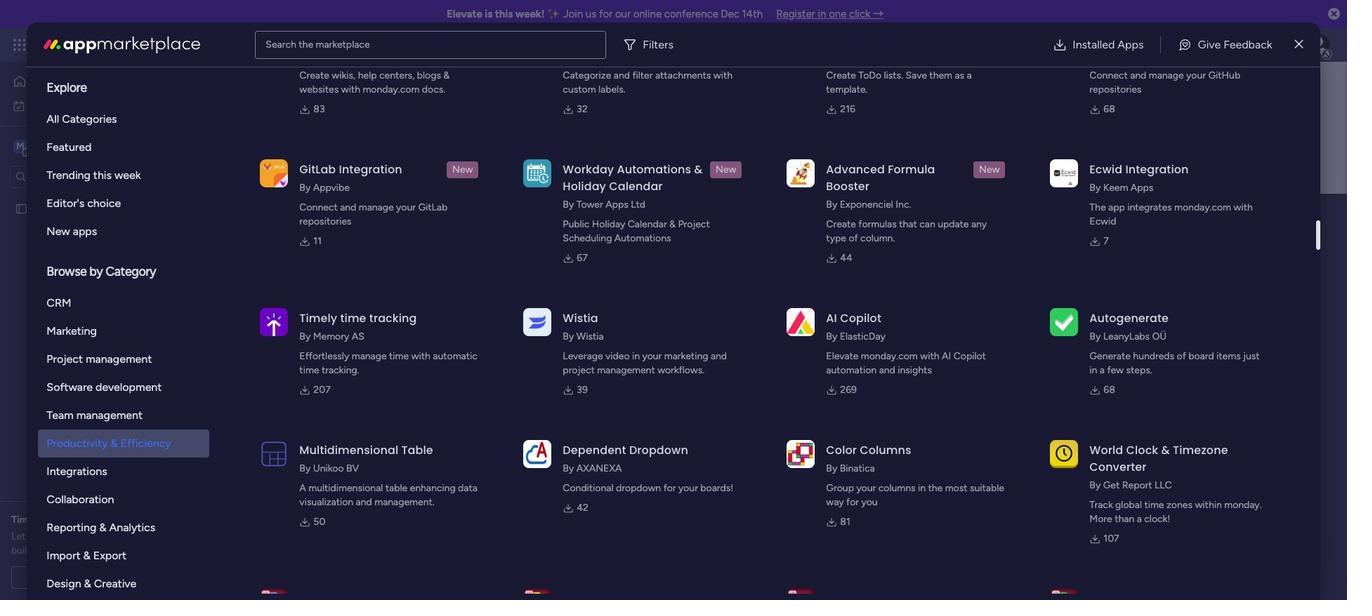 Task type: vqa. For each thing, say whether or not it's contained in the screenshot.
the design
yes



Task type: describe. For each thing, give the bounding box(es) containing it.
categorize
[[563, 70, 611, 81]]

category
[[106, 264, 156, 280]]

by inside wistia by wistia
[[563, 331, 574, 343]]

tracking
[[369, 310, 417, 327]]

test list box
[[0, 194, 179, 410]]

reporting & analytics
[[47, 521, 155, 534]]

brad klo image
[[1308, 34, 1330, 56]]

& inside public holiday calendar & project scheduling automations
[[669, 218, 676, 230]]

home button
[[8, 70, 151, 93]]

a inside button
[[89, 572, 94, 584]]

1 68 from the top
[[1104, 103, 1115, 115]]

apps inside ecwid integration by keem apps
[[1131, 182, 1154, 194]]

monday.
[[1224, 499, 1262, 511]]

management inside leverage video in your marketing and project management workflows.
[[597, 365, 655, 376]]

reporting
[[47, 521, 96, 534]]

copilot inside elevate monday.com with ai copilot automation and insights
[[954, 350, 986, 362]]

automatic
[[433, 350, 477, 362]]

select product image
[[13, 38, 27, 52]]

by inside ai copilot by elasticday
[[826, 331, 837, 343]]

repositories for connect and manage your gitlab repositories
[[299, 216, 351, 228]]

websites
[[299, 84, 339, 96]]

new for advanced formula booster
[[979, 164, 1000, 176]]

within
[[1195, 499, 1222, 511]]

of inside time for an expert review let our experts review what you've built so far. free of charge
[[84, 545, 93, 557]]

the
[[1090, 202, 1106, 214]]

give feedback link
[[1167, 31, 1284, 59]]

app logo image for wistia
[[524, 308, 552, 336]]

work for monday
[[113, 37, 139, 53]]

docs.
[[422, 84, 445, 96]]

template.
[[826, 84, 868, 96]]

app logo image left by appvibe
[[260, 159, 288, 187]]

exponenciel
[[840, 199, 893, 211]]

in inside group your columns in the most suitable way for you
[[918, 483, 926, 494]]

& inside world clock & timezone converter by get report llc
[[1161, 442, 1170, 459]]

way
[[826, 497, 844, 509]]

→
[[873, 8, 884, 20]]

conference
[[664, 8, 718, 20]]

marketplace
[[316, 38, 370, 50]]

column.
[[860, 232, 895, 244]]

steps.
[[1126, 365, 1152, 376]]

manage for github
[[1149, 70, 1184, 81]]

update
[[938, 218, 969, 230]]

elevate for elevate monday.com with ai copilot automation and insights
[[826, 350, 859, 362]]

installed apps
[[1073, 38, 1144, 51]]

generate
[[1090, 350, 1131, 362]]

ecwid inside ecwid integration by keem apps
[[1090, 162, 1122, 178]]

custom
[[563, 84, 596, 96]]

of inside create formulas that can update any type of column.
[[849, 232, 858, 244]]

online
[[633, 8, 662, 20]]

apps inside button
[[1118, 38, 1144, 51]]

analytics
[[109, 521, 155, 534]]

by inside autogenerate by leanylabs oü
[[1090, 331, 1101, 343]]

81
[[840, 516, 850, 528]]

invite members image
[[1162, 38, 1176, 52]]

1 vertical spatial test
[[289, 349, 307, 361]]

ai inside ai copilot by elasticday
[[826, 310, 837, 327]]

for inside group your columns in the most suitable way for you
[[846, 497, 859, 509]]

2 vertical spatial this
[[468, 317, 484, 329]]

expert
[[65, 514, 94, 526]]

dependent dropdown by axanexa
[[563, 442, 688, 475]]

axanexa
[[576, 463, 622, 475]]

formula
[[888, 162, 935, 178]]

& inside workday automations & holiday calendar
[[694, 162, 703, 178]]

visited
[[388, 317, 417, 329]]

connect for connect and manage your gitlab repositories
[[299, 202, 338, 214]]

your for github
[[1186, 70, 1206, 81]]

them
[[929, 70, 952, 81]]

filters
[[643, 38, 673, 51]]

lists.
[[884, 70, 903, 81]]

1 vertical spatial review
[[80, 531, 109, 543]]

app logo image for ecwid integration
[[1050, 159, 1078, 187]]

most
[[945, 483, 968, 494]]

new apps
[[47, 225, 97, 238]]

multidimensional table by unikoo bv
[[299, 442, 433, 475]]

create for create todo lists. save them as a template.
[[826, 70, 856, 81]]

0 vertical spatial wistia
[[563, 310, 598, 327]]

wikis,
[[332, 70, 356, 81]]

0 horizontal spatial project
[[47, 353, 83, 366]]

app logo image left 'workday'
[[524, 159, 552, 187]]

by tower apps ltd
[[563, 199, 645, 211]]

create for create wikis, help centers, blogs & websites with monday.com docs.
[[299, 70, 329, 81]]

in right recently
[[458, 317, 466, 329]]

integration for ecwid integration by keem apps
[[1125, 162, 1189, 178]]

github
[[1208, 70, 1240, 81]]

dropdown
[[629, 442, 688, 459]]

track
[[1090, 499, 1113, 511]]

search
[[266, 38, 296, 50]]

is
[[485, 8, 493, 20]]

trending this week
[[47, 169, 141, 182]]

conditional
[[563, 483, 614, 494]]

in left one
[[818, 8, 826, 20]]

elevate monday.com with ai copilot automation and insights
[[826, 350, 986, 376]]

repositories for connect and manage your github repositories
[[1090, 84, 1142, 96]]

dapulse x slim image
[[1295, 36, 1303, 53]]

formulas
[[858, 218, 897, 230]]

centers,
[[379, 70, 415, 81]]

app
[[1108, 202, 1125, 214]]

table
[[401, 442, 433, 459]]

filters button
[[618, 31, 685, 59]]

us
[[586, 8, 596, 20]]

and inside elevate monday.com with ai copilot automation and insights
[[879, 365, 895, 376]]

and inside categorize and filter attachments with custom labels.
[[614, 70, 630, 81]]

your inside group your columns in the most suitable way for you
[[856, 483, 876, 494]]

installed apps button
[[1042, 31, 1155, 59]]

marketing
[[47, 324, 97, 338]]

export
[[93, 549, 126, 563]]

2 vertical spatial workspace
[[487, 317, 534, 329]]

you've
[[136, 531, 164, 543]]

app logo image for world clock & timezone converter
[[1050, 440, 1078, 468]]

you inside group your columns in the most suitable way for you
[[861, 497, 878, 509]]

app logo image for timely time tracking
[[260, 308, 288, 336]]

dropdown
[[616, 483, 661, 494]]

give feedback button
[[1167, 31, 1284, 59]]

manage for gitlab
[[359, 202, 394, 214]]

in inside 'generate hundreds of board items just in a few steps.'
[[1090, 365, 1097, 376]]

Main workspace field
[[347, 199, 1290, 230]]

holiday inside workday automations & holiday calendar
[[563, 178, 606, 195]]

timezone
[[1173, 442, 1228, 459]]

public board image
[[15, 202, 28, 215]]

workspace selection element
[[13, 138, 117, 156]]

a
[[299, 483, 306, 494]]

so
[[33, 545, 43, 557]]

app logo image for dependent dropdown
[[524, 440, 552, 468]]

elasticday
[[840, 331, 886, 343]]

memory
[[313, 331, 349, 343]]

workday
[[563, 162, 614, 178]]

0 horizontal spatial the
[[299, 38, 313, 50]]

and right boards
[[298, 317, 314, 329]]

charge
[[96, 545, 126, 557]]

notifications image
[[1101, 38, 1115, 52]]

39
[[577, 384, 588, 396]]

in inside leverage video in your marketing and project management workflows.
[[632, 350, 640, 362]]

and inside leverage video in your marketing and project management workflows.
[[711, 350, 727, 362]]

inbox image
[[1132, 38, 1146, 52]]

by left 'appvibe'
[[299, 182, 311, 194]]

an
[[51, 514, 62, 526]]

schedule a meeting button
[[11, 567, 168, 589]]

color
[[826, 442, 857, 459]]

columns
[[878, 483, 916, 494]]

automations inside workday automations & holiday calendar
[[617, 162, 691, 178]]

workspace image
[[13, 139, 27, 154]]

automations inside public holiday calendar & project scheduling automations
[[614, 232, 671, 244]]

management.
[[375, 497, 435, 509]]

app logo image for autogenerate
[[1050, 308, 1078, 336]]

type
[[826, 232, 846, 244]]

connect for connect and manage your github repositories
[[1090, 70, 1128, 81]]

work for my
[[47, 99, 68, 111]]

monday work management
[[63, 37, 218, 53]]

search everything image
[[1228, 38, 1242, 52]]

ai inside elevate monday.com with ai copilot automation and insights
[[942, 350, 951, 362]]

by inside dependent dropdown by axanexa
[[563, 463, 574, 475]]

binatica
[[840, 463, 875, 475]]

44
[[840, 252, 852, 264]]

app logo image for multidimensional table
[[260, 440, 288, 468]]

by inside color columns by binatica
[[826, 463, 837, 475]]

far.
[[46, 545, 60, 557]]

time inside timely time tracking by memory as
[[340, 310, 366, 327]]

0 vertical spatial workspace
[[60, 139, 115, 153]]

tower
[[576, 199, 603, 211]]

join
[[563, 8, 583, 20]]

new for gitlab integration
[[452, 164, 473, 176]]

& inside create wikis, help centers, blogs & websites with monday.com docs.
[[443, 70, 450, 81]]

gitlab inside connect and manage your gitlab repositories
[[418, 202, 448, 214]]

productivity
[[47, 437, 108, 450]]



Task type: locate. For each thing, give the bounding box(es) containing it.
68 down connect and manage your github repositories
[[1104, 103, 1115, 115]]

create inside create formulas that can update any type of column.
[[826, 218, 856, 230]]

browse by category
[[47, 264, 156, 280]]

with inside categorize and filter attachments with custom labels.
[[713, 70, 733, 81]]

and up labels.
[[614, 70, 630, 81]]

by left get
[[1090, 480, 1101, 492]]

1 vertical spatial wistia
[[576, 331, 604, 343]]

enhancing
[[410, 483, 456, 494]]

new for workday automations & holiday calendar
[[716, 164, 736, 176]]

this left week
[[93, 169, 112, 182]]

0 vertical spatial elevate
[[447, 8, 482, 20]]

schedule a meeting
[[46, 572, 133, 584]]

2 horizontal spatial this
[[495, 8, 513, 20]]

app logo image left ai copilot by elasticday
[[787, 308, 815, 336]]

1 integration from the left
[[339, 162, 402, 178]]

automations up 'ltd'
[[617, 162, 691, 178]]

autogenerate
[[1090, 310, 1169, 327]]

add to favorites image
[[907, 348, 921, 362]]

2 ecwid from the top
[[1090, 216, 1116, 228]]

1 horizontal spatial of
[[849, 232, 858, 244]]

main down gitlab integration
[[350, 199, 405, 230]]

feedback
[[1224, 38, 1272, 51]]

1 horizontal spatial main workspace
[[350, 199, 531, 230]]

83
[[314, 103, 325, 115]]

for inside time for an expert review let our experts review what you've built so far. free of charge
[[36, 514, 49, 526]]

click
[[849, 8, 871, 20]]

apps image
[[1193, 38, 1207, 52]]

app logo image left color
[[787, 440, 815, 468]]

zones
[[1167, 499, 1193, 511]]

import
[[47, 549, 80, 563]]

0 horizontal spatial this
[[93, 169, 112, 182]]

0 vertical spatial apps
[[1118, 38, 1144, 51]]

editor's
[[47, 197, 84, 210]]

create inside create wikis, help centers, blogs & websites with monday.com docs.
[[299, 70, 329, 81]]

connect inside connect and manage your github repositories
[[1090, 70, 1128, 81]]

work up all at the top
[[47, 99, 68, 111]]

11
[[314, 235, 322, 247]]

of left board
[[1177, 350, 1186, 362]]

filter
[[632, 70, 653, 81]]

the right search
[[299, 38, 313, 50]]

0 vertical spatial holiday
[[563, 178, 606, 195]]

a inside track global time zones within monday. more than a clock!
[[1137, 513, 1142, 525]]

world clock & timezone converter by get report llc
[[1090, 442, 1228, 492]]

0 horizontal spatial our
[[28, 531, 42, 543]]

app logo image left leanylabs
[[1050, 308, 1078, 336]]

0 vertical spatial automations
[[617, 162, 691, 178]]

2 68 from the top
[[1104, 384, 1115, 396]]

1 vertical spatial calendar
[[628, 218, 667, 230]]

a right as
[[967, 70, 972, 81]]

suitable
[[970, 483, 1004, 494]]

for right us
[[599, 8, 613, 20]]

app logo image for color columns
[[787, 440, 815, 468]]

1 vertical spatial work
[[47, 99, 68, 111]]

the inside group your columns in the most suitable way for you
[[928, 483, 943, 494]]

Search in workspace field
[[29, 169, 117, 185]]

leanylabs
[[1103, 331, 1150, 343]]

explore
[[47, 80, 87, 96]]

1 horizontal spatial repositories
[[1090, 84, 1142, 96]]

1 vertical spatial project
[[47, 353, 83, 366]]

1 vertical spatial the
[[928, 483, 943, 494]]

for right way
[[846, 497, 859, 509]]

1 horizontal spatial project
[[678, 218, 710, 230]]

repositories up 11
[[299, 216, 351, 228]]

test
[[33, 203, 52, 215], [289, 349, 307, 361]]

work inside button
[[47, 99, 68, 111]]

give
[[1198, 38, 1221, 51]]

the
[[299, 38, 313, 50], [928, 483, 943, 494]]

create up template.
[[826, 70, 856, 81]]

by up a
[[299, 463, 311, 475]]

and down 'appvibe'
[[340, 202, 356, 214]]

this right is
[[495, 8, 513, 20]]

and
[[614, 70, 630, 81], [1130, 70, 1146, 81], [340, 202, 356, 214], [298, 317, 314, 329], [711, 350, 727, 362], [879, 365, 895, 376], [356, 497, 372, 509]]

your for marketing
[[642, 350, 662, 362]]

categories
[[62, 112, 117, 126]]

time up as on the left
[[340, 310, 366, 327]]

review up what
[[97, 514, 127, 526]]

elevate up the automation
[[826, 350, 859, 362]]

color columns by binatica
[[826, 442, 911, 475]]

0 vertical spatial ecwid
[[1090, 162, 1122, 178]]

your
[[1186, 70, 1206, 81], [396, 202, 416, 214], [642, 350, 662, 362], [679, 483, 698, 494], [856, 483, 876, 494]]

1 horizontal spatial the
[[928, 483, 943, 494]]

by inside multidimensional table by unikoo bv
[[299, 463, 311, 475]]

and down inbox icon
[[1130, 70, 1146, 81]]

1 horizontal spatial elevate
[[826, 350, 859, 362]]

choice
[[87, 197, 121, 210]]

register
[[776, 8, 815, 20]]

of right free
[[84, 545, 93, 557]]

as
[[955, 70, 964, 81]]

plans
[[265, 39, 288, 51]]

2 horizontal spatial of
[[1177, 350, 1186, 362]]

built
[[11, 545, 31, 557]]

0 horizontal spatial elevate
[[447, 8, 482, 20]]

your down binatica
[[856, 483, 876, 494]]

gitlab
[[299, 162, 336, 178], [418, 202, 448, 214]]

integration up 'appvibe'
[[339, 162, 402, 178]]

test down boards
[[289, 349, 307, 361]]

in right video
[[632, 350, 640, 362]]

schedule
[[46, 572, 87, 584]]

a down import & export
[[89, 572, 94, 584]]

1 vertical spatial this
[[93, 169, 112, 182]]

269
[[840, 384, 857, 396]]

your inside connect and manage your gitlab repositories
[[396, 202, 416, 214]]

0 vertical spatial ai
[[826, 310, 837, 327]]

0 horizontal spatial of
[[84, 545, 93, 557]]

0 vertical spatial repositories
[[1090, 84, 1142, 96]]

1 horizontal spatial connect
[[1090, 70, 1128, 81]]

you left 'visited' at the left of page
[[370, 317, 386, 329]]

experts
[[45, 531, 78, 543]]

by up the generate
[[1090, 331, 1101, 343]]

your for gitlab
[[396, 202, 416, 214]]

by down timely
[[299, 331, 311, 343]]

main workspace inside workspace selection element
[[32, 139, 115, 153]]

design
[[47, 577, 81, 591]]

ai
[[826, 310, 837, 327], [942, 350, 951, 362]]

automation
[[826, 365, 877, 376]]

multidimensional
[[309, 483, 383, 494]]

1 horizontal spatial you
[[861, 497, 878, 509]]

0 vertical spatial main
[[32, 139, 57, 153]]

this right recently
[[468, 317, 484, 329]]

by inside ecwid integration by keem apps
[[1090, 182, 1101, 194]]

holiday inside public holiday calendar & project scheduling automations
[[592, 218, 625, 230]]

main inside workspace selection element
[[32, 139, 57, 153]]

apps
[[73, 225, 97, 238]]

work
[[113, 37, 139, 53], [47, 99, 68, 111]]

apps right notifications image
[[1118, 38, 1144, 51]]

option
[[0, 196, 179, 199]]

0 horizontal spatial monday.com
[[363, 84, 420, 96]]

0 vertical spatial project
[[678, 218, 710, 230]]

0 vertical spatial connect
[[1090, 70, 1128, 81]]

attachments
[[655, 70, 711, 81]]

1 vertical spatial gitlab
[[418, 202, 448, 214]]

todo
[[858, 70, 882, 81]]

time inside track global time zones within monday. more than a clock!
[[1144, 499, 1164, 511]]

and inside connect and manage your github repositories
[[1130, 70, 1146, 81]]

0 vertical spatial this
[[495, 8, 513, 20]]

with inside create wikis, help centers, blogs & websites with monday.com docs.
[[341, 84, 360, 96]]

items
[[1217, 350, 1241, 362]]

0 horizontal spatial you
[[370, 317, 386, 329]]

by up 'conditional'
[[563, 463, 574, 475]]

our left online
[[615, 8, 631, 20]]

monday.com down centers,
[[363, 84, 420, 96]]

0 vertical spatial manage
[[1149, 70, 1184, 81]]

test inside list box
[[33, 203, 52, 215]]

and down the multidimensional
[[356, 497, 372, 509]]

apps left 'ltd'
[[606, 199, 628, 211]]

1 vertical spatial 68
[[1104, 384, 1115, 396]]

your inside leverage video in your marketing and project management workflows.
[[642, 350, 662, 362]]

public holiday calendar & project scheduling automations
[[563, 218, 710, 244]]

manage inside connect and manage your gitlab repositories
[[359, 202, 394, 214]]

app logo image left timely
[[260, 308, 288, 336]]

meeting
[[97, 572, 133, 584]]

2 vertical spatial monday.com
[[861, 350, 918, 362]]

1 horizontal spatial this
[[468, 317, 484, 329]]

help image
[[1259, 38, 1273, 52]]

calendar inside public holiday calendar & project scheduling automations
[[628, 218, 667, 230]]

repositories inside connect and manage your gitlab repositories
[[299, 216, 351, 228]]

7
[[1104, 235, 1109, 247]]

app logo image up main workspace field
[[787, 159, 815, 187]]

apps marketplace image
[[44, 36, 200, 53]]

manage
[[1149, 70, 1184, 81], [359, 202, 394, 214], [352, 350, 387, 362]]

1 vertical spatial main
[[350, 199, 405, 230]]

a inside create todo lists. save them as a template.
[[967, 70, 972, 81]]

with inside elevate monday.com with ai copilot automation and insights
[[920, 350, 939, 362]]

ecwid up keem
[[1090, 162, 1122, 178]]

1 vertical spatial apps
[[1131, 182, 1154, 194]]

create for create formulas that can update any type of column.
[[826, 218, 856, 230]]

1 vertical spatial elevate
[[826, 350, 859, 362]]

a right than
[[1137, 513, 1142, 525]]

timely
[[299, 310, 337, 327]]

time up clock!
[[1144, 499, 1164, 511]]

50
[[314, 516, 325, 528]]

0 horizontal spatial ai
[[826, 310, 837, 327]]

by up public
[[563, 199, 574, 211]]

14th
[[742, 8, 763, 20]]

integration for gitlab integration
[[339, 162, 402, 178]]

board
[[1189, 350, 1214, 362]]

can
[[920, 218, 935, 230]]

0 horizontal spatial work
[[47, 99, 68, 111]]

our up so
[[28, 531, 42, 543]]

ai up the automation
[[826, 310, 837, 327]]

0 horizontal spatial repositories
[[299, 216, 351, 228]]

and right marketing
[[711, 350, 727, 362]]

1 horizontal spatial integration
[[1125, 162, 1189, 178]]

project
[[678, 218, 710, 230], [47, 353, 83, 366]]

your down gitlab integration
[[396, 202, 416, 214]]

and inside a multidimensional table enhancing data visualization and management.
[[356, 497, 372, 509]]

a inside 'generate hundreds of board items just in a few steps.'
[[1100, 365, 1105, 376]]

with inside the 'the app integrates monday.com with ecwid'
[[1234, 202, 1253, 214]]

monday.com inside create wikis, help centers, blogs & websites with monday.com docs.
[[363, 84, 420, 96]]

app logo image left unikoo at left bottom
[[260, 440, 288, 468]]

time down 'effortlessly'
[[299, 365, 319, 376]]

68 down few at right bottom
[[1104, 384, 1115, 396]]

1 horizontal spatial ai
[[942, 350, 951, 362]]

create inside create todo lists. save them as a template.
[[826, 70, 856, 81]]

integration up integrates
[[1125, 162, 1189, 178]]

of inside 'generate hundreds of board items just in a few steps.'
[[1177, 350, 1186, 362]]

review up import & export
[[80, 531, 109, 543]]

manage inside connect and manage your github repositories
[[1149, 70, 1184, 81]]

0 vertical spatial test
[[33, 203, 52, 215]]

0 vertical spatial monday.com
[[363, 84, 420, 96]]

0 horizontal spatial integration
[[339, 162, 402, 178]]

see plans
[[246, 39, 288, 51]]

automations down 'ltd'
[[614, 232, 671, 244]]

by inside timely time tracking by memory as
[[299, 331, 311, 343]]

ecwid down the the
[[1090, 216, 1116, 228]]

work right monday
[[113, 37, 139, 53]]

data
[[458, 483, 477, 494]]

1 vertical spatial ai
[[942, 350, 951, 362]]

1 horizontal spatial test
[[289, 349, 307, 361]]

our inside time for an expert review let our experts review what you've built so far. free of charge
[[28, 531, 42, 543]]

0 vertical spatial calendar
[[609, 178, 663, 195]]

0 vertical spatial copilot
[[840, 310, 881, 327]]

by
[[89, 264, 103, 280]]

0 horizontal spatial main
[[32, 139, 57, 153]]

with inside effortlessly manage time with automatic time tracking.
[[411, 350, 430, 362]]

ecwid inside the 'the app integrates monday.com with ecwid'
[[1090, 216, 1116, 228]]

clock
[[1126, 442, 1158, 459]]

installed
[[1073, 38, 1115, 51]]

1 vertical spatial connect
[[299, 202, 338, 214]]

2 vertical spatial of
[[84, 545, 93, 557]]

just
[[1243, 350, 1260, 362]]

manage down as on the left
[[352, 350, 387, 362]]

labels.
[[598, 84, 626, 96]]

0 horizontal spatial gitlab
[[299, 162, 336, 178]]

0 horizontal spatial copilot
[[840, 310, 881, 327]]

1 vertical spatial holiday
[[592, 218, 625, 230]]

0 vertical spatial gitlab
[[299, 162, 336, 178]]

app logo image
[[260, 159, 288, 187], [524, 159, 552, 187], [787, 159, 815, 187], [1050, 159, 1078, 187], [260, 308, 288, 336], [524, 308, 552, 336], [787, 308, 815, 336], [1050, 308, 1078, 336], [260, 440, 288, 468], [524, 440, 552, 468], [787, 440, 815, 468], [1050, 440, 1078, 468]]

1 vertical spatial copilot
[[954, 350, 986, 362]]

monday.com inside elevate monday.com with ai copilot automation and insights
[[861, 350, 918, 362]]

0 vertical spatial main workspace
[[32, 139, 115, 153]]

in right columns
[[918, 483, 926, 494]]

manage down gitlab integration
[[359, 202, 394, 214]]

in down the generate
[[1090, 365, 1097, 376]]

app logo image left keem
[[1050, 159, 1078, 187]]

of right type
[[849, 232, 858, 244]]

and left insights
[[879, 365, 895, 376]]

0 vertical spatial work
[[113, 37, 139, 53]]

holiday down by tower apps ltd
[[592, 218, 625, 230]]

by down booster
[[826, 199, 837, 211]]

software development
[[47, 381, 162, 394]]

time down boards and dashboards you visited recently in this workspace
[[389, 350, 409, 362]]

0 vertical spatial you
[[370, 317, 386, 329]]

1 horizontal spatial copilot
[[954, 350, 986, 362]]

free
[[62, 545, 81, 557]]

copilot inside ai copilot by elasticday
[[840, 310, 881, 327]]

1 vertical spatial main workspace
[[350, 199, 531, 230]]

all
[[47, 112, 59, 126]]

1 vertical spatial manage
[[359, 202, 394, 214]]

team management
[[47, 409, 143, 422]]

wistia by wistia
[[563, 310, 604, 343]]

software
[[47, 381, 93, 394]]

management
[[142, 37, 218, 53], [86, 353, 152, 366], [597, 365, 655, 376], [76, 409, 143, 422]]

0 vertical spatial our
[[615, 8, 631, 20]]

by down color
[[826, 463, 837, 475]]

1 vertical spatial of
[[1177, 350, 1186, 362]]

scheduling
[[563, 232, 612, 244]]

2 vertical spatial apps
[[606, 199, 628, 211]]

copilot up 'elasticday'
[[840, 310, 881, 327]]

by inside world clock & timezone converter by get report llc
[[1090, 480, 1101, 492]]

manage down invite members icon
[[1149, 70, 1184, 81]]

group your columns in the most suitable way for you
[[826, 483, 1004, 509]]

repositories inside connect and manage your github repositories
[[1090, 84, 1142, 96]]

clock!
[[1144, 513, 1171, 525]]

a multidimensional table enhancing data visualization and management.
[[299, 483, 477, 509]]

1 vertical spatial monday.com
[[1174, 202, 1231, 214]]

your inside connect and manage your github repositories
[[1186, 70, 1206, 81]]

your left boards!
[[679, 483, 698, 494]]

1 ecwid from the top
[[1090, 162, 1122, 178]]

1 horizontal spatial gitlab
[[418, 202, 448, 214]]

elevate inside elevate monday.com with ai copilot automation and insights
[[826, 350, 859, 362]]

monday.com up insights
[[861, 350, 918, 362]]

and inside connect and manage your gitlab repositories
[[340, 202, 356, 214]]

app logo image for ai copilot
[[787, 308, 815, 336]]

0 vertical spatial the
[[299, 38, 313, 50]]

ai right the add to favorites icon
[[942, 350, 951, 362]]

2 vertical spatial manage
[[352, 350, 387, 362]]

calendar inside workday automations & holiday calendar
[[609, 178, 663, 195]]

keem
[[1103, 182, 1128, 194]]

project inside public holiday calendar & project scheduling automations
[[678, 218, 710, 230]]

0 horizontal spatial test
[[33, 203, 52, 215]]

0 horizontal spatial main workspace
[[32, 139, 115, 153]]

more
[[1090, 513, 1112, 525]]

holiday down 'workday'
[[563, 178, 606, 195]]

2 horizontal spatial monday.com
[[1174, 202, 1231, 214]]

create up type
[[826, 218, 856, 230]]

you right way
[[861, 497, 878, 509]]

integration inside ecwid integration by keem apps
[[1125, 162, 1189, 178]]

apps up integrates
[[1131, 182, 1154, 194]]

monday.com inside the 'the app integrates monday.com with ecwid'
[[1174, 202, 1231, 214]]

0 vertical spatial review
[[97, 514, 127, 526]]

your up workflows.
[[642, 350, 662, 362]]

boards
[[265, 317, 295, 329]]

1 vertical spatial you
[[861, 497, 878, 509]]

leverage
[[563, 350, 603, 362]]

1 horizontal spatial monday.com
[[861, 350, 918, 362]]

your for boards!
[[679, 483, 698, 494]]

connect down by appvibe
[[299, 202, 338, 214]]

1 vertical spatial ecwid
[[1090, 216, 1116, 228]]

app logo image left the dependent
[[524, 440, 552, 468]]

main right workspace icon in the top of the page
[[32, 139, 57, 153]]

dec
[[721, 8, 740, 20]]

than
[[1115, 513, 1134, 525]]

elevate left is
[[447, 8, 482, 20]]

calendar up 'ltd'
[[609, 178, 663, 195]]

manage inside effortlessly manage time with automatic time tracking.
[[352, 350, 387, 362]]

1 horizontal spatial work
[[113, 37, 139, 53]]

0 vertical spatial 68
[[1104, 103, 1115, 115]]

featured
[[47, 140, 92, 154]]

0 vertical spatial of
[[849, 232, 858, 244]]

for left an
[[36, 514, 49, 526]]

calendar down 'ltd'
[[628, 218, 667, 230]]

integrates
[[1127, 202, 1172, 214]]

1 horizontal spatial our
[[615, 8, 631, 20]]

the left most
[[928, 483, 943, 494]]

1 horizontal spatial main
[[350, 199, 405, 230]]

elevate for elevate is this week! ✨ join us for our online conference dec 14th
[[447, 8, 482, 20]]

connect inside connect and manage your gitlab repositories
[[299, 202, 338, 214]]

0 horizontal spatial connect
[[299, 202, 338, 214]]

1 vertical spatial automations
[[614, 232, 671, 244]]

copilot right the add to favorites icon
[[954, 350, 986, 362]]

app logo image left world
[[1050, 440, 1078, 468]]

create up websites
[[299, 70, 329, 81]]

a left few at right bottom
[[1100, 365, 1105, 376]]

your left github
[[1186, 70, 1206, 81]]

let
[[11, 531, 25, 543]]

few
[[1107, 365, 1124, 376]]

gitlab integration
[[299, 162, 402, 178]]

for right dropdown
[[663, 483, 676, 494]]

2 integration from the left
[[1125, 162, 1189, 178]]

connect and manage your github repositories
[[1090, 70, 1240, 96]]

1 vertical spatial workspace
[[410, 199, 531, 230]]

by left 'elasticday'
[[826, 331, 837, 343]]

monday
[[63, 37, 111, 53]]

1 vertical spatial repositories
[[299, 216, 351, 228]]

1 vertical spatial our
[[28, 531, 42, 543]]



